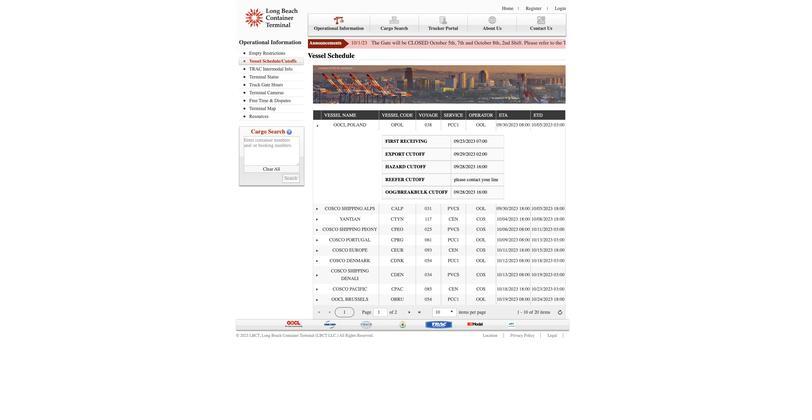 Task type: describe. For each thing, give the bounding box(es) containing it.
031 cell
[[416, 204, 441, 214]]

cosco pacific
[[333, 287, 367, 292]]

07:00
[[477, 139, 488, 144]]

restrictions
[[263, 51, 286, 56]]

cutoff for export cutoff
[[406, 152, 425, 157]]

1 horizontal spatial cargo search
[[381, 26, 408, 31]]

10/19/2023 08:00 cell
[[496, 295, 531, 305]]

10/08/2023
[[532, 217, 553, 222]]

cos cell for 10/11/2023 18:00
[[466, 246, 496, 256]]

cosco for cosco pacific
[[333, 287, 349, 292]]

please
[[525, 40, 538, 46]]

18:00 up 10/08/2023 18:00 cell
[[554, 206, 565, 212]]

terminal left the (lbct
[[300, 333, 315, 338]]

row containing cosco shipping denali
[[314, 266, 566, 284]]

please
[[454, 177, 466, 182]]

1 for 1 - 10 of 20 items
[[518, 310, 520, 315]]

portugal
[[346, 238, 371, 243]]

cen cell for 085
[[441, 284, 466, 295]]

10/23/2023
[[532, 287, 553, 292]]

16:00 for hazard cutoff
[[477, 164, 488, 170]]

pvcs cell for 034
[[441, 266, 466, 284]]

week.
[[688, 40, 700, 46]]

pvcs for 031
[[448, 206, 460, 212]]

row containing yantian
[[314, 214, 566, 225]]

pvcs for 025
[[448, 227, 460, 232]]

10/18/2023 03:00 cell
[[531, 256, 566, 266]]

0 horizontal spatial page
[[478, 310, 486, 315]]

terminal cameras link
[[244, 90, 304, 96]]

18:00 down "10/13/2023 03:00" cell
[[554, 248, 565, 253]]

home link
[[503, 6, 514, 11]]

8th,
[[493, 40, 501, 46]]

10/04/2023 18:00 cell
[[496, 214, 531, 225]]

cprg cell
[[379, 235, 416, 246]]

information inside menu bar
[[340, 26, 364, 31]]

and
[[466, 40, 474, 46]]

0 horizontal spatial 10/13/2023
[[497, 273, 519, 278]]

1 vertical spatial 10/18/2023
[[497, 287, 519, 292]]

1 horizontal spatial truck
[[564, 40, 576, 46]]

shipping for alps
[[342, 206, 363, 212]]

09/30/2023 for 09/30/2023 18:00 10/05/2023 18:00
[[497, 206, 519, 212]]

about us link
[[468, 15, 517, 32]]

oog/breakbulk
[[386, 190, 428, 195]]

cpeo cell
[[379, 225, 416, 235]]

truck inside empty restrictions vessel schedule/cutoffs trac intermodal info terminal status truck gate hours terminal cameras free time & disputes terminal map resources
[[249, 82, 261, 88]]

refer
[[539, 40, 549, 46]]

cosco shipping peony
[[323, 227, 378, 232]]

08:00 for 09/30/2023 08:00
[[520, 123, 530, 128]]

code
[[400, 113, 413, 118]]

034 cell
[[416, 266, 441, 284]]

2 items from the left
[[541, 310, 551, 315]]

details
[[658, 40, 671, 46]]

10/1/23 the gate will be closed october 5th, 7th and october 8th, 2nd shift. please refer to the truck gate hours web page for further gate details for the week.
[[351, 40, 700, 46]]

cosco for cosco shipping peony
[[323, 227, 339, 232]]

items per page
[[459, 310, 486, 315]]

1 horizontal spatial 10/13/2023
[[532, 238, 553, 243]]

034
[[425, 273, 432, 278]]

us for about us
[[497, 26, 502, 31]]

031
[[425, 206, 432, 212]]

reserved.
[[358, 333, 374, 338]]

ool for 10/12/2023 08:00 10/18/2023 03:00
[[477, 258, 486, 264]]

© 2023 lbct, long beach container terminal (lbct llc.) all rights reserved.
[[236, 333, 374, 338]]

hazard
[[386, 164, 406, 170]]

empty
[[249, 51, 262, 56]]

row containing cosco portugal
[[314, 235, 566, 246]]

trucker portal link
[[419, 15, 468, 32]]

085
[[425, 287, 432, 292]]

row containing oocl poland
[[314, 120, 566, 131]]

054 cell for cdnk
[[416, 256, 441, 266]]

1 vertical spatial search
[[268, 128, 286, 135]]

denali
[[342, 276, 359, 282]]

intermodal
[[263, 67, 284, 72]]

register
[[526, 6, 542, 11]]

ool for 10/09/2023 08:00 10/13/2023 03:00
[[477, 238, 486, 243]]

location link
[[483, 333, 498, 338]]

cos for 10/11/2023 18:00 10/15/2023 18:00
[[477, 248, 486, 253]]

voyage link
[[419, 110, 441, 120]]

export
[[386, 152, 405, 157]]

061 cell
[[416, 235, 441, 246]]

18:00 down the 10/05/2023 18:00 cell
[[554, 217, 565, 222]]

reefer
[[386, 177, 405, 182]]

eta
[[499, 113, 508, 118]]

1 items from the left
[[459, 310, 469, 315]]

oog/breakbulk cutoff
[[386, 190, 448, 195]]

025
[[425, 227, 432, 232]]

10/24/2023
[[532, 297, 553, 302]]

-
[[521, 310, 523, 315]]

go to the next page image
[[408, 310, 412, 315]]

ceur
[[391, 248, 404, 253]]

of 2
[[390, 310, 397, 315]]

ctyn cell
[[379, 214, 416, 225]]

cos for 10/06/2023 08:00 10/11/2023 03:00
[[477, 227, 486, 232]]

1 horizontal spatial gate
[[381, 40, 391, 46]]

pcc1 cell for 10/09/2023 08:00
[[441, 235, 466, 246]]

cosco europe
[[333, 248, 368, 253]]

obru cell
[[379, 295, 416, 305]]

1 - 10 of 20 items
[[518, 310, 551, 315]]

vessel name link
[[325, 110, 359, 120]]

cargo inside "cargo search" link
[[381, 26, 393, 31]]

1 horizontal spatial 10/18/2023
[[532, 258, 553, 264]]

09/23/2023
[[454, 139, 476, 144]]

09/30/2023 for 09/30/2023 08:00 10/05/2023 03:00
[[497, 123, 519, 128]]

10/05/2023 18:00 cell
[[531, 204, 566, 214]]

per
[[470, 310, 476, 315]]

pcc1 cell for 10/12/2023 08:00
[[441, 256, 466, 266]]

ool for 09/30/2023 08:00 10/05/2023 03:00
[[477, 123, 486, 128]]

cosco denmark
[[330, 258, 371, 264]]

10/19/2023 03:00 cell
[[531, 266, 566, 284]]

cosco shipping denali
[[331, 269, 369, 282]]

ool cell for 09/30/2023 08:00
[[466, 120, 496, 131]]

cos cell for 10/13/2023 08:00
[[466, 266, 496, 284]]

rights
[[346, 333, 357, 338]]

ool cell for 10/12/2023 08:00
[[466, 256, 496, 266]]

10/23/2023 03:00 cell
[[531, 284, 566, 295]]

03:00 for 10/23/2023 03:00
[[554, 287, 565, 292]]

vessel schedule
[[308, 52, 355, 60]]

1 october from the left
[[430, 40, 447, 46]]

10/1/23
[[351, 40, 368, 46]]

trucker portal
[[429, 26, 459, 31]]

voyage
[[419, 113, 438, 118]]

legal link
[[548, 333, 557, 338]]

opol
[[392, 123, 404, 128]]

1 horizontal spatial 10
[[524, 310, 529, 315]]

pcc1 cell for 10/19/2023 08:00
[[441, 295, 466, 305]]

10/18/2023 18:00 10/23/2023 03:00
[[497, 287, 565, 292]]

calp
[[392, 206, 404, 212]]

0 vertical spatial operational
[[314, 26, 338, 31]]

map
[[268, 106, 276, 111]]

08:00 for 10/09/2023 08:00
[[520, 238, 530, 243]]

ool cell for 10/09/2023 08:00
[[466, 235, 496, 246]]

closed
[[408, 40, 429, 46]]

schedule
[[328, 52, 355, 60]]

trucker
[[429, 26, 445, 31]]

2 | from the left
[[547, 6, 548, 11]]

10/06/2023 08:00 10/11/2023 03:00
[[497, 227, 565, 232]]

0 horizontal spatial 10
[[436, 310, 440, 315]]

1 for 1
[[344, 310, 346, 315]]

legal
[[548, 333, 557, 338]]

093 cell
[[416, 246, 441, 256]]

oocl brussels
[[332, 297, 369, 302]]

08:00 for 10/13/2023 08:00
[[520, 273, 530, 278]]

1 vertical spatial all
[[340, 333, 345, 338]]

terminal down trac
[[249, 74, 266, 80]]

1 vertical spatial operational information
[[239, 39, 302, 46]]

shipping for denali
[[348, 269, 369, 274]]

terminal map link
[[244, 106, 304, 111]]

085 cell
[[416, 284, 441, 295]]

register link
[[526, 6, 542, 11]]

09/30/2023 08:00 10/05/2023 03:00
[[497, 123, 565, 128]]

shipping for peony
[[340, 227, 361, 232]]

yantian
[[340, 217, 361, 222]]

your
[[482, 177, 491, 182]]

10/09/2023 08:00 10/13/2023 03:00
[[497, 238, 565, 243]]

10/15/2023 18:00 cell
[[531, 246, 566, 256]]

10/12/2023
[[497, 258, 519, 264]]

empty restrictions link
[[244, 51, 304, 56]]

cos for 10/18/2023 18:00 10/23/2023 03:00
[[477, 287, 486, 292]]

ool for 10/19/2023 08:00 10/24/2023 18:00
[[477, 297, 486, 302]]

1 for from the left
[[624, 40, 631, 46]]

0 vertical spatial 10/19/2023
[[532, 273, 553, 278]]

privacy policy link
[[511, 333, 535, 338]]

trac
[[249, 67, 262, 72]]

clear all button
[[244, 166, 300, 173]]

free
[[249, 98, 258, 103]]

10/06/2023
[[497, 227, 519, 232]]

vessel for vessel code
[[382, 113, 399, 118]]

menu bar containing empty restrictions
[[239, 50, 307, 121]]

09/30/2023 08:00 cell
[[496, 120, 531, 131]]

be
[[402, 40, 407, 46]]

18:00 up 10/19/2023 08:00 10/24/2023 18:00
[[520, 287, 530, 292]]

pcc1 for 10/09/2023
[[448, 238, 459, 243]]

cen cell for 117
[[441, 214, 466, 225]]



Task type: vqa. For each thing, say whether or not it's contained in the screenshot.
Through
no



Task type: locate. For each thing, give the bounding box(es) containing it.
3 cos cell from the top
[[466, 246, 496, 256]]

3 ool from the top
[[477, 238, 486, 243]]

1 down 'oocl brussels' cell
[[344, 310, 346, 315]]

1 vertical spatial pvcs cell
[[441, 225, 466, 235]]

cosco shipping alps
[[325, 206, 375, 212]]

calp cell
[[379, 204, 416, 214]]

0 vertical spatial 09/28/2023 16:00
[[454, 164, 488, 170]]

5th,
[[448, 40, 457, 46]]

cutoff down "receiving"
[[406, 152, 425, 157]]

1 horizontal spatial for
[[673, 40, 679, 46]]

117
[[425, 217, 432, 222]]

1 vessel from the left
[[325, 113, 342, 118]]

3 cen from the top
[[449, 287, 459, 292]]

2 ool cell from the top
[[466, 204, 496, 214]]

18:00 up 10/04/2023 18:00 10/08/2023 18:00
[[520, 206, 530, 212]]

2 the from the left
[[680, 40, 687, 46]]

cpeo
[[392, 227, 404, 232]]

1 ool from the top
[[477, 123, 486, 128]]

0 vertical spatial cen
[[449, 217, 459, 222]]

03:00 for 10/18/2023 03:00
[[554, 258, 565, 264]]

2 horizontal spatial gate
[[578, 40, 588, 46]]

cos cell for 10/04/2023 18:00
[[466, 214, 496, 225]]

0 horizontal spatial the
[[556, 40, 563, 46]]

october left the 5th,
[[430, 40, 447, 46]]

1 vertical spatial 10/11/2023
[[497, 248, 518, 253]]

1 vertical spatial cen
[[449, 248, 459, 253]]

us right contact
[[548, 26, 553, 31]]

10 row from the top
[[314, 284, 566, 295]]

gate left web
[[578, 40, 588, 46]]

117 cell
[[416, 214, 441, 225]]

2 1 from the left
[[518, 310, 520, 315]]

2 09/28/2023 16:00 from the top
[[454, 190, 488, 195]]

1 vertical spatial oocl
[[332, 297, 344, 302]]

4 cos cell from the top
[[466, 266, 496, 284]]

cosco down cosco shipping peony cell
[[330, 238, 345, 243]]

about us
[[483, 26, 502, 31]]

ool
[[477, 123, 486, 128], [477, 206, 486, 212], [477, 238, 486, 243], [477, 258, 486, 264], [477, 297, 486, 302]]

pvcs right 034
[[448, 273, 460, 278]]

terminal status link
[[244, 74, 304, 80]]

1 horizontal spatial information
[[340, 26, 364, 31]]

row containing vessel name
[[314, 110, 566, 120]]

oocl brussels cell
[[321, 295, 379, 305]]

vessel down 'announcements'
[[308, 52, 326, 60]]

the
[[556, 40, 563, 46], [680, 40, 687, 46]]

cdnk cell
[[379, 256, 416, 266]]

menu bar containing operational information
[[308, 13, 567, 36]]

10/04/2023
[[497, 217, 519, 222]]

0 vertical spatial oocl
[[334, 123, 347, 128]]

row down 034
[[314, 284, 566, 295]]

8 row from the top
[[314, 256, 566, 266]]

yantian cell
[[321, 214, 379, 225]]

cpac cell
[[379, 284, 416, 295]]

cosco down the cosco europe cell
[[330, 258, 346, 264]]

03:00 for 10/05/2023 03:00
[[554, 123, 565, 128]]

vessel code
[[382, 113, 413, 118]]

10/18/2023
[[532, 258, 553, 264], [497, 287, 519, 292]]

oocl down cosco pacific cell on the bottom left of page
[[332, 297, 344, 302]]

pvcs
[[448, 206, 460, 212], [448, 227, 460, 232], [448, 273, 460, 278]]

pvcs cell for 025
[[441, 225, 466, 235]]

vessel name
[[325, 113, 357, 118]]

row up 038
[[314, 110, 566, 120]]

pvcs cell
[[441, 204, 466, 214], [441, 225, 466, 235], [441, 266, 466, 284]]

6 08:00 from the top
[[520, 297, 530, 302]]

operational information inside menu bar
[[314, 26, 364, 31]]

vessel for vessel name
[[325, 113, 342, 118]]

empty restrictions vessel schedule/cutoffs trac intermodal info terminal status truck gate hours terminal cameras free time & disputes terminal map resources
[[249, 51, 297, 119]]

obru
[[391, 297, 404, 302]]

cosco shipping alps cell
[[321, 204, 379, 214]]

row up '061'
[[314, 225, 566, 235]]

08:00 for 10/19/2023 08:00
[[520, 297, 530, 302]]

oocl for oocl brussels
[[332, 297, 344, 302]]

cen right 117
[[449, 217, 459, 222]]

cosco shipping denali cell
[[321, 266, 379, 284]]

ool cell
[[466, 120, 496, 131], [466, 204, 496, 214], [466, 235, 496, 246], [466, 256, 496, 266], [466, 295, 496, 305]]

pcc1 for 10/12/2023
[[448, 258, 459, 264]]

cen cell right 093
[[441, 246, 466, 256]]

2 09/28/2023 from the top
[[454, 190, 476, 195]]

3 pvcs cell from the top
[[441, 266, 466, 284]]

4 cos from the top
[[477, 273, 486, 278]]

pcc1
[[448, 123, 459, 128], [448, 238, 459, 243], [448, 258, 459, 264], [448, 297, 459, 302]]

10/11/2023
[[532, 227, 553, 232], [497, 248, 518, 253]]

vessel down empty on the left top of the page
[[249, 59, 262, 64]]

page right per
[[478, 310, 486, 315]]

10/13/2023 03:00 cell
[[531, 235, 566, 246]]

16:00 for oog/breakbulk cutoff
[[477, 190, 488, 195]]

7 row from the top
[[314, 246, 566, 256]]

clear all
[[263, 167, 280, 172]]

cosco for cosco shipping alps
[[325, 206, 341, 212]]

0 horizontal spatial october
[[430, 40, 447, 46]]

items left per
[[459, 310, 469, 315]]

shift.
[[512, 40, 523, 46]]

1 pvcs cell from the top
[[441, 204, 466, 214]]

pvcs for 034
[[448, 273, 460, 278]]

1 ool cell from the top
[[466, 120, 496, 131]]

cutoff for oog/breakbulk cutoff
[[429, 190, 448, 195]]

shipping inside cell
[[342, 206, 363, 212]]

0 horizontal spatial truck
[[249, 82, 261, 88]]

operational up empty on the left top of the page
[[239, 39, 270, 46]]

0 horizontal spatial menu bar
[[239, 50, 307, 121]]

tree grid
[[314, 110, 566, 305]]

10/11/2023 18:00 cell
[[496, 246, 531, 256]]

row up 093
[[314, 235, 566, 246]]

03:00 for 10/11/2023 03:00
[[554, 227, 565, 232]]

08:00 for 10/06/2023 08:00
[[520, 227, 530, 232]]

row group
[[314, 120, 566, 305]]

10/12/2023 08:00 cell
[[496, 256, 531, 266]]

portal
[[446, 26, 459, 31]]

row up 085 on the bottom right of the page
[[314, 266, 566, 284]]

0 vertical spatial 10/05/2023
[[532, 123, 553, 128]]

1 pcc1 from the top
[[448, 123, 459, 128]]

cargo search down the resources link
[[251, 128, 286, 135]]

2 cen from the top
[[449, 248, 459, 253]]

pcc1 for 10/19/2023
[[448, 297, 459, 302]]

9 row from the top
[[314, 266, 566, 284]]

10/04/2023 18:00 10/08/2023 18:00
[[497, 217, 565, 222]]

terminal up "free"
[[249, 90, 266, 96]]

cen cell
[[441, 214, 466, 225], [441, 246, 466, 256], [441, 284, 466, 295]]

3 ool cell from the top
[[466, 235, 496, 246]]

row containing cosco shipping alps
[[314, 204, 566, 214]]

0 horizontal spatial us
[[497, 26, 502, 31]]

cos cell for 10/06/2023 08:00
[[466, 225, 496, 235]]

all inside button
[[274, 167, 280, 172]]

the right to
[[556, 40, 563, 46]]

1 09/28/2023 from the top
[[454, 164, 476, 170]]

tree grid containing vessel name
[[314, 110, 566, 305]]

gate right the
[[381, 40, 391, 46]]

0 vertical spatial 10/13/2023
[[532, 238, 553, 243]]

row down voyage link
[[314, 120, 566, 131]]

1 | from the left
[[518, 6, 519, 11]]

1 cos cell from the top
[[466, 214, 496, 225]]

cen right 093
[[449, 248, 459, 253]]

search inside menu bar
[[395, 26, 408, 31]]

operational information link
[[308, 15, 370, 32]]

10/05/2023 up 10/08/2023 on the right of the page
[[532, 206, 553, 212]]

october right and
[[475, 40, 492, 46]]

4 ool cell from the top
[[466, 256, 496, 266]]

0 vertical spatial 10/11/2023
[[532, 227, 553, 232]]

cargo search
[[381, 26, 408, 31], [251, 128, 286, 135]]

2 ool from the top
[[477, 206, 486, 212]]

cosco down yantian cell on the bottom of page
[[323, 227, 339, 232]]

0 horizontal spatial 1
[[344, 310, 346, 315]]

2 vertical spatial cen cell
[[441, 284, 466, 295]]

3 pcc1 cell from the top
[[441, 256, 466, 266]]

1 pcc1 cell from the top
[[441, 120, 466, 131]]

truck down trac
[[249, 82, 261, 88]]

0 vertical spatial information
[[340, 26, 364, 31]]

1 vertical spatial cen cell
[[441, 246, 466, 256]]

10/05/2023 down etd link
[[532, 123, 553, 128]]

1 horizontal spatial items
[[541, 310, 551, 315]]

2 us from the left
[[548, 26, 553, 31]]

0 horizontal spatial operational
[[239, 39, 270, 46]]

denmark
[[347, 258, 371, 264]]

cdnk
[[391, 258, 404, 264]]

09/28/2023 16:00 for hazard cutoff
[[454, 164, 488, 170]]

054 cell down 085 on the bottom right of the page
[[416, 295, 441, 305]]

cen cell right 085 on the bottom right of the page
[[441, 284, 466, 295]]

row containing cosco denmark
[[314, 256, 566, 266]]

shipping down yantian cell on the bottom of page
[[340, 227, 361, 232]]

0 vertical spatial 054
[[425, 258, 432, 264]]

09/23/2023 07:00
[[454, 139, 488, 144]]

cargo search link
[[370, 15, 419, 32]]

09/28/2023 16:00
[[454, 164, 488, 170], [454, 190, 488, 195]]

10/18/2023 18:00 cell
[[496, 284, 531, 295]]

pvcs right '031'
[[448, 206, 460, 212]]

cosco for cosco portugal
[[330, 238, 345, 243]]

1
[[344, 310, 346, 315], [518, 310, 520, 315]]

0 vertical spatial all
[[274, 167, 280, 172]]

10/24/2023 18:00 cell
[[531, 295, 566, 305]]

1 vertical spatial information
[[271, 39, 302, 46]]

0 horizontal spatial items
[[459, 310, 469, 315]]

1 vertical spatial pvcs
[[448, 227, 460, 232]]

gate inside empty restrictions vessel schedule/cutoffs trac intermodal info terminal status truck gate hours terminal cameras free time & disputes terminal map resources
[[262, 82, 271, 88]]

1 cen from the top
[[449, 217, 459, 222]]

4 08:00 from the top
[[520, 258, 530, 264]]

1 horizontal spatial |
[[547, 6, 548, 11]]

cprg
[[392, 238, 404, 243]]

0 horizontal spatial of
[[390, 310, 394, 315]]

vessel left name
[[325, 113, 342, 118]]

cosco up the 'yantian'
[[325, 206, 341, 212]]

reefer cutoff
[[386, 177, 425, 182]]

10/19/2023 down 10/18/2023 18:00 'cell'
[[497, 297, 519, 302]]

export cutoff
[[386, 152, 425, 157]]

pvcs cell for 031
[[441, 204, 466, 214]]

0 horizontal spatial 10/19/2023
[[497, 297, 519, 302]]

2 09/30/2023 from the top
[[497, 206, 519, 212]]

2 vertical spatial pvcs
[[448, 273, 460, 278]]

|
[[518, 6, 519, 11], [547, 6, 548, 11]]

1 left -
[[518, 310, 520, 315]]

10/15/2023
[[532, 248, 553, 253]]

09/28/2023 for hazard cutoff
[[454, 164, 476, 170]]

refresh image
[[558, 310, 563, 315]]

18:00 up refresh icon
[[554, 297, 565, 302]]

1 vertical spatial shipping
[[340, 227, 361, 232]]

cen cell for 093
[[441, 246, 466, 256]]

1 field
[[374, 308, 388, 317]]

cos cell for 10/18/2023 18:00
[[466, 284, 496, 295]]

16:00 down your
[[477, 190, 488, 195]]

10/05/2023 for 10/05/2023 18:00
[[532, 206, 553, 212]]

1 horizontal spatial operational information
[[314, 26, 364, 31]]

10/13/2023 08:00 cell
[[496, 266, 531, 284]]

0 vertical spatial page
[[613, 40, 623, 46]]

2 cos from the top
[[477, 227, 486, 232]]

09/28/2023 down please
[[454, 190, 476, 195]]

1 054 cell from the top
[[416, 256, 441, 266]]

cargo search up will on the left top of the page
[[381, 26, 408, 31]]

terminal up resources
[[249, 106, 266, 111]]

search up the be
[[395, 26, 408, 31]]

menu bar
[[308, 13, 567, 36], [239, 50, 307, 121]]

03:00 for 10/19/2023 03:00
[[554, 273, 565, 278]]

0 vertical spatial shipping
[[342, 206, 363, 212]]

3 row from the top
[[314, 204, 566, 214]]

1 vertical spatial hours
[[272, 82, 283, 88]]

cden cell
[[379, 266, 416, 284]]

cen right 085 on the bottom right of the page
[[449, 287, 459, 292]]

10/18/2023 down 10/15/2023
[[532, 258, 553, 264]]

054 for obru
[[425, 297, 432, 302]]

trac intermodal info link
[[244, 67, 304, 72]]

opol cell
[[379, 120, 416, 131]]

cos for 10/13/2023 08:00 10/19/2023 03:00
[[477, 273, 486, 278]]

10/08/2023 18:00 cell
[[531, 214, 566, 225]]

oocl down vessel name
[[334, 123, 347, 128]]

1 vertical spatial cargo search
[[251, 128, 286, 135]]

2 10/05/2023 from the top
[[532, 206, 553, 212]]

the left "week."
[[680, 40, 687, 46]]

row down 085 on the bottom right of the page
[[314, 295, 566, 305]]

2nd
[[503, 40, 510, 46]]

054 down 085 cell
[[425, 297, 432, 302]]

4 row from the top
[[314, 214, 566, 225]]

row containing cosco shipping peony
[[314, 225, 566, 235]]

pvcs right 025
[[448, 227, 460, 232]]

1 horizontal spatial menu bar
[[308, 13, 567, 36]]

0 horizontal spatial search
[[268, 128, 286, 135]]

cutoff down export cutoff
[[407, 164, 426, 170]]

093
[[425, 248, 432, 253]]

09/28/2023 down 09/29/2023
[[454, 164, 476, 170]]

2 vertical spatial shipping
[[348, 269, 369, 274]]

1 horizontal spatial the
[[680, 40, 687, 46]]

18:00 down 10/09/2023 08:00 10/13/2023 03:00
[[520, 248, 530, 253]]

1 10/05/2023 from the top
[[532, 123, 553, 128]]

1 horizontal spatial all
[[340, 333, 345, 338]]

1 horizontal spatial vessel
[[308, 52, 326, 60]]

1 vertical spatial 054 cell
[[416, 295, 441, 305]]

5 ool from the top
[[477, 297, 486, 302]]

054 cell for obru
[[416, 295, 441, 305]]

1 vertical spatial cargo
[[251, 128, 267, 135]]

025 cell
[[416, 225, 441, 235]]

2 cen cell from the top
[[441, 246, 466, 256]]

1 of from the left
[[390, 310, 394, 315]]

1 vertical spatial operational
[[239, 39, 270, 46]]

1 16:00 from the top
[[477, 164, 488, 170]]

1 vertical spatial 10/19/2023
[[497, 297, 519, 302]]

row
[[314, 110, 566, 120], [314, 120, 566, 131], [314, 204, 566, 214], [314, 214, 566, 225], [314, 225, 566, 235], [314, 235, 566, 246], [314, 246, 566, 256], [314, 256, 566, 266], [314, 266, 566, 284], [314, 284, 566, 295], [314, 295, 566, 305]]

all right the 'llc.)'
[[340, 333, 345, 338]]

cen for 093
[[449, 248, 459, 253]]

1 horizontal spatial us
[[548, 26, 553, 31]]

09/28/2023 16:00 down contact
[[454, 190, 488, 195]]

1 horizontal spatial vessel
[[382, 113, 399, 118]]

brussels
[[346, 297, 369, 302]]

10/09/2023 08:00 cell
[[496, 235, 531, 246]]

clear
[[263, 167, 273, 172]]

3 pcc1 from the top
[[448, 258, 459, 264]]

2 16:00 from the top
[[477, 190, 488, 195]]

go to the last page image
[[418, 310, 422, 315]]

1 vertical spatial 09/30/2023
[[497, 206, 519, 212]]

5 08:00 from the top
[[520, 273, 530, 278]]

shipping inside cosco shipping denali
[[348, 269, 369, 274]]

1 vertical spatial page
[[478, 310, 486, 315]]

1 vertical spatial 10/13/2023
[[497, 273, 519, 278]]

page
[[362, 310, 372, 315]]

1 08:00 from the top
[[520, 123, 530, 128]]

operational information up empty restrictions link
[[239, 39, 302, 46]]

truck
[[564, 40, 576, 46], [249, 82, 261, 88]]

09/30/2023 down eta link
[[497, 123, 519, 128]]

2 054 cell from the top
[[416, 295, 441, 305]]

09/28/2023 16:00 for oog/breakbulk cutoff
[[454, 190, 488, 195]]

pcc1 cell
[[441, 120, 466, 131], [441, 235, 466, 246], [441, 256, 466, 266], [441, 295, 466, 305]]

10/06/2023 08:00 cell
[[496, 225, 531, 235]]

cargo up will on the left top of the page
[[381, 26, 393, 31]]

2
[[395, 310, 397, 315]]

for right details
[[673, 40, 679, 46]]

2 of from the left
[[530, 310, 534, 315]]

1 vertical spatial 16:00
[[477, 190, 488, 195]]

5 row from the top
[[314, 225, 566, 235]]

vessel inside empty restrictions vessel schedule/cutoffs trac intermodal info terminal status truck gate hours terminal cameras free time & disputes terminal map resources
[[249, 59, 262, 64]]

oocl
[[334, 123, 347, 128], [332, 297, 344, 302]]

contact us
[[531, 26, 553, 31]]

0 vertical spatial cargo
[[381, 26, 393, 31]]

hours up cameras
[[272, 82, 283, 88]]

(lbct
[[316, 333, 328, 338]]

10/13/2023 up 10/15/2023
[[532, 238, 553, 243]]

0 vertical spatial pvcs cell
[[441, 204, 466, 214]]

please contact your line
[[454, 177, 499, 182]]

information up restrictions
[[271, 39, 302, 46]]

038 cell
[[416, 120, 441, 131]]

09/28/2023 for oog/breakbulk cutoff
[[454, 190, 476, 195]]

cosco for cosco europe
[[333, 248, 348, 253]]

0 vertical spatial search
[[395, 26, 408, 31]]

0 horizontal spatial 10/11/2023
[[497, 248, 518, 253]]

for left the further
[[624, 40, 631, 46]]

ool cell for 10/19/2023 08:00
[[466, 295, 496, 305]]

hours inside empty restrictions vessel schedule/cutoffs trac intermodal info terminal status truck gate hours terminal cameras free time & disputes terminal map resources
[[272, 82, 283, 88]]

10/09/2023
[[497, 238, 519, 243]]

page right web
[[613, 40, 623, 46]]

time
[[259, 98, 269, 103]]

cosco portugal cell
[[321, 235, 379, 246]]

2 pvcs cell from the top
[[441, 225, 466, 235]]

ool for 09/30/2023 18:00 10/05/2023 18:00
[[477, 206, 486, 212]]

schedule/cutoffs
[[263, 59, 297, 64]]

row containing cosco europe
[[314, 246, 566, 256]]

pvcs cell right 034
[[441, 266, 466, 284]]

1 row from the top
[[314, 110, 566, 120]]

0 vertical spatial hours
[[589, 40, 602, 46]]

cutoff for reefer cutoff
[[406, 177, 425, 182]]

0 vertical spatial 16:00
[[477, 164, 488, 170]]

Enter container numbers and/ or booking numbers.  text field
[[244, 137, 300, 166]]

llc.)
[[329, 333, 339, 338]]

4 pcc1 from the top
[[448, 297, 459, 302]]

3 08:00 from the top
[[520, 238, 530, 243]]

16:00
[[477, 164, 488, 170], [477, 190, 488, 195]]

gate
[[648, 40, 656, 46]]

row down '061'
[[314, 246, 566, 256]]

10 right -
[[524, 310, 529, 315]]

0 vertical spatial 054 cell
[[416, 256, 441, 266]]

0 vertical spatial 09/30/2023
[[497, 123, 519, 128]]

4 pcc1 cell from the top
[[441, 295, 466, 305]]

truck right to
[[564, 40, 576, 46]]

cosco for cosco denmark
[[330, 258, 346, 264]]

1 horizontal spatial hours
[[589, 40, 602, 46]]

1 vertical spatial 09/28/2023 16:00
[[454, 190, 488, 195]]

0 horizontal spatial vessel
[[249, 59, 262, 64]]

cargo down resources
[[251, 128, 267, 135]]

cos cell
[[466, 214, 496, 225], [466, 225, 496, 235], [466, 246, 496, 256], [466, 266, 496, 284], [466, 284, 496, 295]]

2 for from the left
[[673, 40, 679, 46]]

ool cell for 09/30/2023 18:00
[[466, 204, 496, 214]]

lbct,
[[250, 333, 261, 338]]

1 09/30/2023 from the top
[[497, 123, 519, 128]]

cosco shipping peony cell
[[321, 225, 379, 235]]

4 ool from the top
[[477, 258, 486, 264]]

2 054 from the top
[[425, 297, 432, 302]]

054 down 093 cell
[[425, 258, 432, 264]]

october
[[430, 40, 447, 46], [475, 40, 492, 46]]

cosco down denali
[[333, 287, 349, 292]]

©
[[236, 333, 239, 338]]

6 row from the top
[[314, 235, 566, 246]]

1 vertical spatial 09/28/2023
[[454, 190, 476, 195]]

1 horizontal spatial 10/11/2023
[[532, 227, 553, 232]]

03:00 for 10/13/2023 03:00
[[554, 238, 565, 243]]

10/19/2023 up '10/23/2023'
[[532, 273, 553, 278]]

login link
[[555, 6, 567, 11]]

10 right go to the last page image
[[436, 310, 440, 315]]

cosco denmark cell
[[321, 256, 379, 266]]

1 cen cell from the top
[[441, 214, 466, 225]]

ceur cell
[[379, 246, 416, 256]]

2 row from the top
[[314, 120, 566, 131]]

1 horizontal spatial cargo
[[381, 26, 393, 31]]

operator link
[[469, 110, 496, 120]]

us
[[497, 26, 502, 31], [548, 26, 553, 31]]

cen
[[449, 217, 459, 222], [449, 248, 459, 253], [449, 287, 459, 292]]

operational information
[[314, 26, 364, 31], [239, 39, 302, 46]]

3 cen cell from the top
[[441, 284, 466, 295]]

truck gate hours link
[[244, 82, 304, 88]]

cosco pacific cell
[[321, 284, 379, 295]]

0 vertical spatial menu bar
[[308, 13, 567, 36]]

cosco
[[325, 206, 341, 212], [323, 227, 339, 232], [330, 238, 345, 243], [333, 248, 348, 253], [330, 258, 346, 264], [331, 269, 347, 274], [333, 287, 349, 292]]

service
[[444, 113, 463, 118]]

2 pvcs from the top
[[448, 227, 460, 232]]

1 horizontal spatial search
[[395, 26, 408, 31]]

1 vertical spatial 10/05/2023
[[532, 206, 553, 212]]

2 08:00 from the top
[[520, 227, 530, 232]]

0 horizontal spatial 10/18/2023
[[497, 287, 519, 292]]

1 us from the left
[[497, 26, 502, 31]]

contact us link
[[517, 15, 566, 32]]

cosco europe cell
[[321, 246, 379, 256]]

0 horizontal spatial for
[[624, 40, 631, 46]]

cosco up denali
[[331, 269, 347, 274]]

10/11/2023 03:00 cell
[[531, 225, 566, 235]]

09/30/2023 up 10/04/2023
[[497, 206, 519, 212]]

2 october from the left
[[475, 40, 492, 46]]

0 horizontal spatial cargo search
[[251, 128, 286, 135]]

5 cos from the top
[[477, 287, 486, 292]]

0 horizontal spatial operational information
[[239, 39, 302, 46]]

18:00 up 10/06/2023 08:00 10/11/2023 03:00
[[520, 217, 530, 222]]

10/05/2023 03:00 cell
[[531, 120, 566, 131]]

cen for 117
[[449, 217, 459, 222]]

2 pcc1 from the top
[[448, 238, 459, 243]]

of left 2
[[390, 310, 394, 315]]

pcc1 cell for 09/30/2023 08:00
[[441, 120, 466, 131]]

5 ool cell from the top
[[466, 295, 496, 305]]

3 cos from the top
[[477, 248, 486, 253]]

pvcs cell right 025
[[441, 225, 466, 235]]

1 09/28/2023 16:00 from the top
[[454, 164, 488, 170]]

0 vertical spatial cen cell
[[441, 214, 466, 225]]

11 row from the top
[[314, 295, 566, 305]]

line
[[492, 177, 499, 182]]

us for contact us
[[548, 26, 553, 31]]

shipping up the 'yantian'
[[342, 206, 363, 212]]

cosco for cosco shipping denali
[[331, 269, 347, 274]]

operational information up 'announcements'
[[314, 26, 364, 31]]

08:00 for 10/12/2023 08:00
[[520, 258, 530, 264]]

1 horizontal spatial october
[[475, 40, 492, 46]]

1 horizontal spatial page
[[613, 40, 623, 46]]

0 vertical spatial pvcs
[[448, 206, 460, 212]]

first receiving
[[386, 139, 428, 144]]

1 054 from the top
[[425, 258, 432, 264]]

oocl for oocl poland
[[334, 123, 347, 128]]

pcc1 for 09/30/2023
[[448, 123, 459, 128]]

cosco down cosco portugal cell
[[333, 248, 348, 253]]

cosco portugal
[[330, 238, 371, 243]]

10/11/2023 down 10/08/2023 on the right of the page
[[532, 227, 553, 232]]

1 vertical spatial menu bar
[[239, 50, 307, 121]]

1 pvcs from the top
[[448, 206, 460, 212]]

5 cos cell from the top
[[466, 284, 496, 295]]

receiving
[[401, 139, 428, 144]]

None submit
[[283, 174, 300, 183]]

row containing oocl brussels
[[314, 295, 566, 305]]

1 vertical spatial truck
[[249, 82, 261, 88]]

054 cell down 093
[[416, 256, 441, 266]]

row group containing oocl poland
[[314, 120, 566, 305]]

status
[[268, 74, 279, 80]]

shipping down denmark
[[348, 269, 369, 274]]

pvcs cell right '031'
[[441, 204, 466, 214]]

1 vertical spatial 054
[[425, 297, 432, 302]]

1 1 from the left
[[344, 310, 346, 315]]

vessel
[[308, 52, 326, 60], [249, 59, 262, 64]]

3 pvcs from the top
[[448, 273, 460, 278]]

row containing cosco pacific
[[314, 284, 566, 295]]

cpac
[[392, 287, 404, 292]]

10/05/2023 for 10/05/2023 03:00
[[532, 123, 553, 128]]

operational up 'announcements'
[[314, 26, 338, 31]]

054 for cdnk
[[425, 258, 432, 264]]

09/30/2023 18:00 cell
[[496, 204, 531, 214]]

operational
[[314, 26, 338, 31], [239, 39, 270, 46]]

cosco inside cosco shipping denali
[[331, 269, 347, 274]]

054 cell
[[416, 256, 441, 266], [416, 295, 441, 305]]

2 vertical spatial cen
[[449, 287, 459, 292]]

search down the resources link
[[268, 128, 286, 135]]

10/05/2023
[[532, 123, 553, 128], [532, 206, 553, 212]]

cosco inside cell
[[325, 206, 341, 212]]

09/29/2023 02:00
[[454, 152, 488, 157]]

2 pcc1 cell from the top
[[441, 235, 466, 246]]

0 horizontal spatial hours
[[272, 82, 283, 88]]

login
[[555, 6, 567, 11]]

1 cos from the top
[[477, 217, 486, 222]]

vessel
[[325, 113, 342, 118], [382, 113, 399, 118]]

cutoff for hazard cutoff
[[407, 164, 426, 170]]

operator
[[469, 113, 493, 118]]

row down 093
[[314, 256, 566, 266]]

0 vertical spatial truck
[[564, 40, 576, 46]]

1 the from the left
[[556, 40, 563, 46]]

0 horizontal spatial |
[[518, 6, 519, 11]]

cen for 085
[[449, 287, 459, 292]]

10/18/2023 up 10/19/2023 08:00 cell
[[497, 287, 519, 292]]

2 vessel from the left
[[382, 113, 399, 118]]

cos for 10/04/2023 18:00 10/08/2023 18:00
[[477, 217, 486, 222]]

oocl poland cell
[[321, 120, 379, 131]]

2 cos cell from the top
[[466, 225, 496, 235]]

10/13/2023 down 10/12/2023
[[497, 273, 519, 278]]



